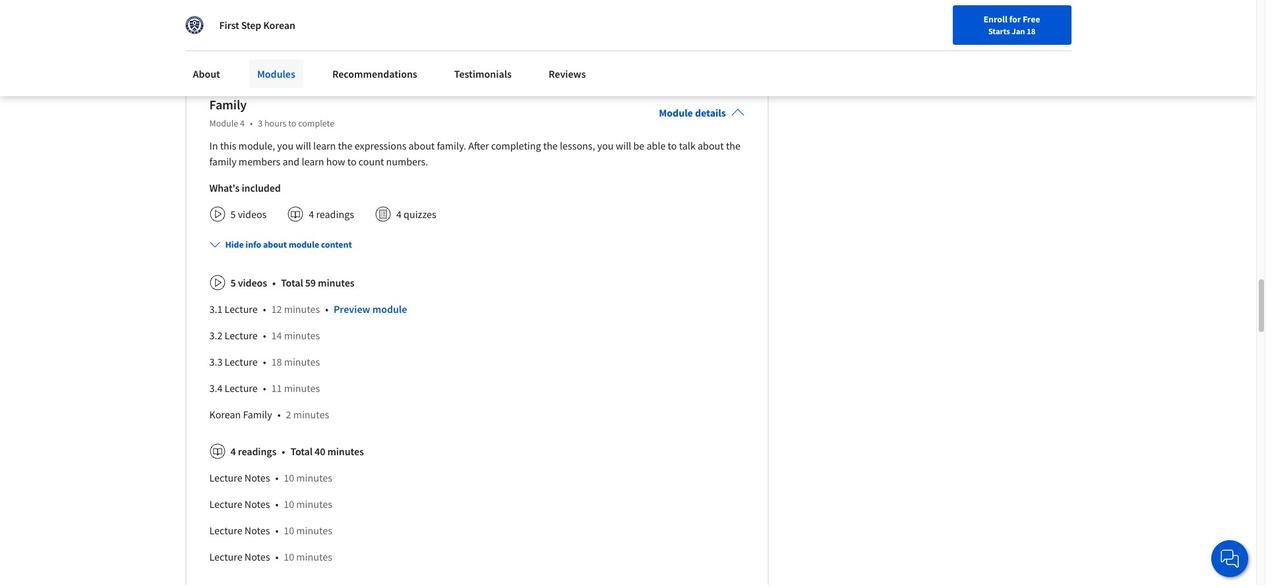 Task type: locate. For each thing, give the bounding box(es) containing it.
14
[[272, 329, 282, 342]]

1 horizontal spatial you
[[598, 139, 614, 152]]

1 vertical spatial total
[[291, 445, 313, 458]]

english
[[1004, 15, 1036, 28]]

notes
[[245, 472, 270, 485], [245, 498, 270, 511], [245, 524, 270, 538], [245, 551, 270, 564]]

videos down info
[[238, 276, 267, 289]]

1 vertical spatial 5
[[231, 276, 236, 289]]

4 inside hide info about module content region
[[231, 445, 236, 458]]

about right info
[[263, 239, 287, 251]]

lecture notes • 10 minutes
[[209, 472, 332, 485], [209, 498, 332, 511], [209, 524, 332, 538], [209, 551, 332, 564]]

1 5 from the top
[[231, 208, 236, 221]]

family down about
[[209, 96, 247, 113]]

2 10 from the top
[[284, 498, 294, 511]]

first step korean
[[219, 18, 295, 32]]

english button
[[980, 0, 1060, 43]]

the right talk
[[726, 139, 741, 152]]

1 horizontal spatial the
[[543, 139, 558, 152]]

the up how
[[338, 139, 353, 152]]

testimonials link
[[447, 59, 520, 88]]

module,
[[239, 139, 275, 152]]

enroll
[[984, 13, 1008, 25]]

0 horizontal spatial 18
[[272, 355, 282, 369]]

1 horizontal spatial will
[[616, 139, 632, 152]]

1 vertical spatial korean
[[209, 408, 241, 421]]

18
[[1027, 26, 1036, 36], [272, 355, 282, 369]]

3 left hours
[[258, 117, 263, 129]]

1 vertical spatial module
[[373, 303, 407, 316]]

you right lessons, on the top left
[[598, 139, 614, 152]]

None search field
[[188, 8, 505, 35]]

will
[[296, 139, 311, 152], [616, 139, 632, 152]]

0 vertical spatial module
[[289, 239, 319, 251]]

to left talk
[[668, 139, 677, 152]]

learn up how
[[313, 139, 336, 152]]

0 horizontal spatial module
[[289, 239, 319, 251]]

about link
[[185, 59, 228, 88]]

0 vertical spatial videos
[[238, 208, 267, 221]]

total for total 59 minutes
[[281, 276, 303, 289]]

about up numbers. at left
[[409, 139, 435, 152]]

3 the from the left
[[726, 139, 741, 152]]

learn
[[313, 139, 336, 152], [302, 155, 324, 168]]

•
[[276, 10, 279, 23], [250, 117, 253, 129], [272, 276, 276, 289], [263, 303, 266, 316], [325, 303, 329, 316], [263, 329, 266, 342], [263, 355, 266, 369], [263, 382, 266, 395], [278, 408, 281, 421], [282, 445, 285, 458], [275, 472, 279, 485], [275, 498, 279, 511], [275, 524, 279, 538], [275, 551, 279, 564]]

0 horizontal spatial to
[[288, 117, 296, 129]]

total left 59
[[281, 276, 303, 289]]

korean
[[263, 18, 295, 32], [209, 408, 241, 421]]

2 horizontal spatial to
[[668, 139, 677, 152]]

how
[[326, 155, 345, 168]]

3.3 lecture • 18 minutes
[[209, 355, 320, 369]]

1 horizontal spatial 3
[[266, 10, 271, 23]]

2 5 from the top
[[231, 276, 236, 289]]

4 up module,
[[240, 117, 245, 129]]

1 vertical spatial 3
[[258, 117, 263, 129]]

4 readings down the korean family • 2 minutes
[[231, 445, 277, 458]]

1 vertical spatial readings
[[238, 445, 277, 458]]

5 down hide
[[231, 276, 236, 289]]

the
[[338, 139, 353, 152], [543, 139, 558, 152], [726, 139, 741, 152]]

2 lecture notes • 10 minutes from the top
[[209, 498, 332, 511]]

total left 40
[[291, 445, 313, 458]]

2 you from the left
[[598, 139, 614, 152]]

graded quiz 3 • 30 minutes
[[209, 10, 333, 23]]

korean down the 3.4
[[209, 408, 241, 421]]

4 readings up "content"
[[309, 208, 354, 221]]

module inside family module 4 • 3 hours to complete
[[209, 117, 238, 129]]

0 horizontal spatial the
[[338, 139, 353, 152]]

• inside family module 4 • 3 hours to complete
[[250, 117, 253, 129]]

to right how
[[348, 155, 357, 168]]

reviews
[[549, 67, 586, 80]]

0 vertical spatial korean
[[263, 18, 295, 32]]

you
[[277, 139, 294, 152], [598, 139, 614, 152]]

module
[[659, 106, 693, 119], [209, 117, 238, 129]]

0 vertical spatial 18
[[1027, 26, 1036, 36]]

total
[[281, 276, 303, 289], [291, 445, 313, 458]]

numbers.
[[386, 155, 428, 168]]

readings down the korean family • 2 minutes
[[238, 445, 277, 458]]

4 lecture notes • 10 minutes from the top
[[209, 551, 332, 564]]

4 readings
[[309, 208, 354, 221], [231, 445, 277, 458]]

be
[[634, 139, 645, 152]]

lecture
[[225, 303, 258, 316], [225, 329, 258, 342], [225, 355, 258, 369], [225, 382, 258, 395], [209, 472, 243, 485], [209, 498, 243, 511], [209, 524, 243, 538], [209, 551, 243, 564]]

5 inside hide info about module content region
[[231, 276, 236, 289]]

family
[[209, 96, 247, 113], [243, 408, 272, 421]]

0 vertical spatial family
[[209, 96, 247, 113]]

18 down free
[[1027, 26, 1036, 36]]

korean family • 2 minutes
[[209, 408, 329, 421]]

3.1 lecture • 12 minutes • preview module
[[209, 303, 407, 316]]

module left details
[[659, 106, 693, 119]]

0 horizontal spatial 3
[[258, 117, 263, 129]]

and
[[283, 155, 300, 168]]

about
[[193, 67, 220, 80]]

total for total 40 minutes
[[291, 445, 313, 458]]

1 horizontal spatial about
[[409, 139, 435, 152]]

3 notes from the top
[[245, 524, 270, 538]]

1 notes from the top
[[245, 472, 270, 485]]

readings
[[316, 208, 354, 221], [238, 445, 277, 458]]

expressions
[[355, 139, 407, 152]]

will up and on the left
[[296, 139, 311, 152]]

2 the from the left
[[543, 139, 558, 152]]

3 right quiz
[[266, 10, 271, 23]]

about
[[409, 139, 435, 152], [698, 139, 724, 152], [263, 239, 287, 251]]

4
[[240, 117, 245, 129], [309, 208, 314, 221], [396, 208, 402, 221], [231, 445, 236, 458]]

family
[[209, 155, 237, 168]]

2 vertical spatial to
[[348, 155, 357, 168]]

1 vertical spatial 4 readings
[[231, 445, 277, 458]]

in
[[209, 139, 218, 152]]

details
[[695, 106, 726, 119]]

1 horizontal spatial readings
[[316, 208, 354, 221]]

0 horizontal spatial module
[[209, 117, 238, 129]]

1 horizontal spatial 18
[[1027, 26, 1036, 36]]

0 horizontal spatial 4 readings
[[231, 445, 277, 458]]

1 horizontal spatial 4 readings
[[309, 208, 354, 221]]

0 vertical spatial learn
[[313, 139, 336, 152]]

module
[[289, 239, 319, 251], [373, 303, 407, 316]]

will left be
[[616, 139, 632, 152]]

0 horizontal spatial about
[[263, 239, 287, 251]]

0 horizontal spatial you
[[277, 139, 294, 152]]

0 vertical spatial to
[[288, 117, 296, 129]]

1 vertical spatial learn
[[302, 155, 324, 168]]

0 vertical spatial 5 videos
[[231, 208, 267, 221]]

info
[[246, 239, 261, 251]]

videos down what's included
[[238, 208, 267, 221]]

0 horizontal spatial readings
[[238, 445, 277, 458]]

4 readings inside hide info about module content region
[[231, 445, 277, 458]]

module details
[[659, 106, 726, 119]]

in this module, you will learn the expressions about family. after completing the lessons, you will be able to talk about the family members and learn how to count numbers.
[[209, 139, 741, 168]]

for
[[1010, 13, 1021, 25]]

2 5 videos from the top
[[231, 276, 267, 289]]

preview
[[334, 303, 370, 316]]

0 vertical spatial readings
[[316, 208, 354, 221]]

yonsei university image
[[185, 16, 204, 34]]

5 videos
[[231, 208, 267, 221], [231, 276, 267, 289]]

1 vertical spatial family
[[243, 408, 272, 421]]

5 videos down info
[[231, 276, 267, 289]]

5 videos down what's included
[[231, 208, 267, 221]]

1 vertical spatial videos
[[238, 276, 267, 289]]

career
[[948, 15, 973, 27]]

members
[[239, 155, 281, 168]]

1 vertical spatial 18
[[272, 355, 282, 369]]

4 left quizzes
[[396, 208, 402, 221]]

0 horizontal spatial korean
[[209, 408, 241, 421]]

reviews link
[[541, 59, 594, 88]]

1 10 from the top
[[284, 472, 294, 485]]

module right the preview at the bottom of page
[[373, 303, 407, 316]]

2 horizontal spatial about
[[698, 139, 724, 152]]

what's included
[[209, 181, 281, 194]]

2 videos from the top
[[238, 276, 267, 289]]

4 down the korean family • 2 minutes
[[231, 445, 236, 458]]

0 horizontal spatial will
[[296, 139, 311, 152]]

about right talk
[[698, 139, 724, 152]]

videos
[[238, 208, 267, 221], [238, 276, 267, 289]]

you up and on the left
[[277, 139, 294, 152]]

graded
[[209, 10, 242, 23]]

2 horizontal spatial the
[[726, 139, 741, 152]]

12
[[272, 303, 282, 316]]

0 vertical spatial total
[[281, 276, 303, 289]]

4 up the hide info about module content
[[309, 208, 314, 221]]

module left "content"
[[289, 239, 319, 251]]

3
[[266, 10, 271, 23], [258, 117, 263, 129]]

new
[[929, 15, 946, 27]]

korean right step at the left
[[263, 18, 295, 32]]

family inside family module 4 • 3 hours to complete
[[209, 96, 247, 113]]

18 down 14
[[272, 355, 282, 369]]

5 down what's
[[231, 208, 236, 221]]

learn right and on the left
[[302, 155, 324, 168]]

module up this
[[209, 117, 238, 129]]

readings up "content"
[[316, 208, 354, 221]]

4 notes from the top
[[245, 551, 270, 564]]

0 vertical spatial 5
[[231, 208, 236, 221]]

30
[[285, 10, 295, 23]]

minutes
[[297, 10, 333, 23], [318, 276, 355, 289], [284, 303, 320, 316], [284, 329, 320, 342], [284, 355, 320, 369], [284, 382, 320, 395], [293, 408, 329, 421], [327, 445, 364, 458], [296, 472, 332, 485], [296, 498, 332, 511], [296, 524, 332, 538], [296, 551, 332, 564]]

the left lessons, on the top left
[[543, 139, 558, 152]]

1 vertical spatial 5 videos
[[231, 276, 267, 289]]

to right hours
[[288, 117, 296, 129]]

1 horizontal spatial module
[[373, 303, 407, 316]]

1 the from the left
[[338, 139, 353, 152]]

1 horizontal spatial module
[[659, 106, 693, 119]]

to
[[288, 117, 296, 129], [668, 139, 677, 152], [348, 155, 357, 168]]

family down 3.4 lecture • 11 minutes
[[243, 408, 272, 421]]



Task type: vqa. For each thing, say whether or not it's contained in the screenshot.
Coursera image at top
no



Task type: describe. For each thing, give the bounding box(es) containing it.
hide info about module content button
[[204, 233, 357, 256]]

4 10 from the top
[[284, 551, 294, 564]]

3.4
[[209, 382, 223, 395]]

recommendations link
[[325, 59, 425, 88]]

family.
[[437, 139, 466, 152]]

your
[[910, 15, 927, 27]]

count
[[359, 155, 384, 168]]

2
[[286, 408, 291, 421]]

0 vertical spatial 3
[[266, 10, 271, 23]]

3.1
[[209, 303, 223, 316]]

1 videos from the top
[[238, 208, 267, 221]]

videos inside hide info about module content region
[[238, 276, 267, 289]]

info about module content element
[[204, 227, 745, 586]]

lessons,
[[560, 139, 595, 152]]

module inside region
[[373, 303, 407, 316]]

0 vertical spatial 4 readings
[[309, 208, 354, 221]]

hide info about module content
[[225, 239, 352, 251]]

starts
[[989, 26, 1011, 36]]

5 videos inside hide info about module content region
[[231, 276, 267, 289]]

modules link
[[249, 59, 303, 88]]

1 you from the left
[[277, 139, 294, 152]]

2 notes from the top
[[245, 498, 270, 511]]

chat with us image
[[1220, 549, 1241, 570]]

family module 4 • 3 hours to complete
[[209, 96, 335, 129]]

1 horizontal spatial korean
[[263, 18, 295, 32]]

complete
[[298, 117, 335, 129]]

40
[[315, 445, 325, 458]]

jan
[[1012, 26, 1026, 36]]

preview module link
[[334, 303, 407, 316]]

4 inside family module 4 • 3 hours to complete
[[240, 117, 245, 129]]

3 10 from the top
[[284, 524, 294, 538]]

readings inside hide info about module content region
[[238, 445, 277, 458]]

18 inside hide info about module content region
[[272, 355, 282, 369]]

18 inside the enroll for free starts jan 18
[[1027, 26, 1036, 36]]

3.4 lecture • 11 minutes
[[209, 382, 320, 395]]

3.3
[[209, 355, 223, 369]]

1 will from the left
[[296, 139, 311, 152]]

recommendations
[[332, 67, 417, 80]]

• total 59 minutes
[[272, 276, 355, 289]]

able
[[647, 139, 666, 152]]

enroll for free starts jan 18
[[984, 13, 1041, 36]]

quiz
[[244, 10, 264, 23]]

find your new career
[[891, 15, 973, 27]]

to inside family module 4 • 3 hours to complete
[[288, 117, 296, 129]]

hide
[[225, 239, 244, 251]]

talk
[[679, 139, 696, 152]]

module inside dropdown button
[[289, 239, 319, 251]]

modules
[[257, 67, 295, 80]]

free
[[1023, 13, 1041, 25]]

quizzes
[[404, 208, 437, 221]]

1 lecture notes • 10 minutes from the top
[[209, 472, 332, 485]]

what's
[[209, 181, 240, 194]]

3.2
[[209, 329, 223, 342]]

hours
[[265, 117, 287, 129]]

about inside dropdown button
[[263, 239, 287, 251]]

family inside hide info about module content region
[[243, 408, 272, 421]]

this
[[220, 139, 236, 152]]

3.2 lecture • 14 minutes
[[209, 329, 320, 342]]

3 lecture notes • 10 minutes from the top
[[209, 524, 332, 538]]

korean inside hide info about module content region
[[209, 408, 241, 421]]

4 quizzes
[[396, 208, 437, 221]]

1 horizontal spatial to
[[348, 155, 357, 168]]

find your new career link
[[884, 13, 980, 30]]

• total 40 minutes
[[282, 445, 364, 458]]

step
[[241, 18, 261, 32]]

included
[[242, 181, 281, 194]]

first
[[219, 18, 239, 32]]

testimonials
[[454, 67, 512, 80]]

11
[[272, 382, 282, 395]]

1 vertical spatial to
[[668, 139, 677, 152]]

hide info about module content region
[[209, 264, 745, 586]]

content
[[321, 239, 352, 251]]

1 5 videos from the top
[[231, 208, 267, 221]]

completing
[[491, 139, 541, 152]]

find
[[891, 15, 908, 27]]

59
[[305, 276, 316, 289]]

2 will from the left
[[616, 139, 632, 152]]

3 inside family module 4 • 3 hours to complete
[[258, 117, 263, 129]]

after
[[469, 139, 489, 152]]



